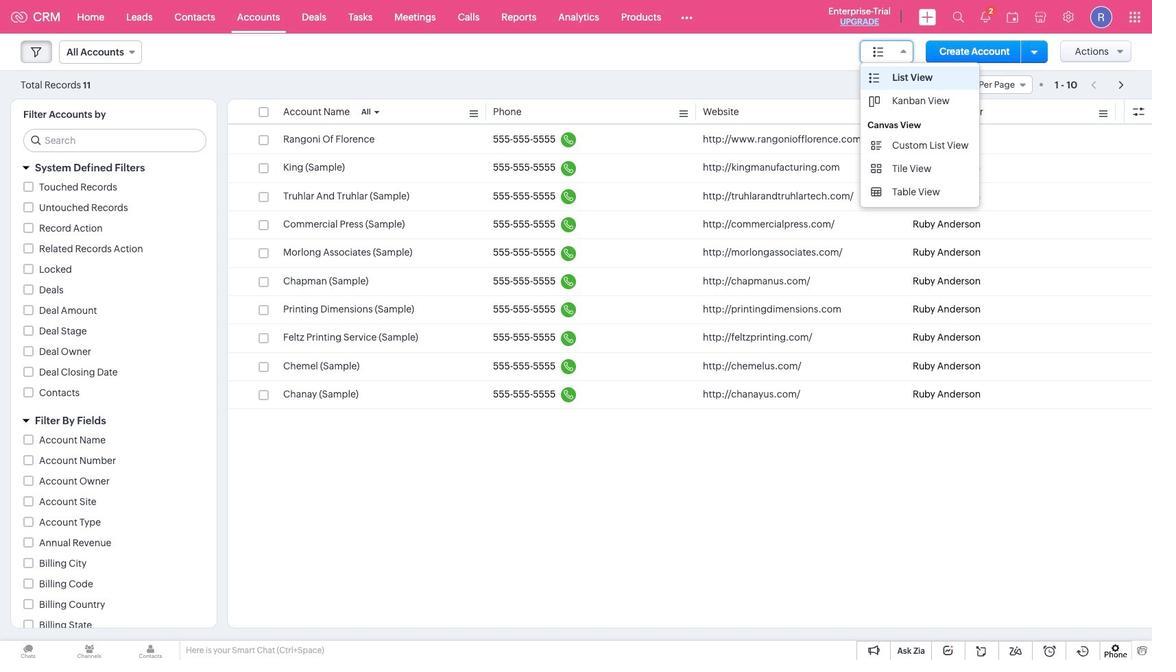 Task type: locate. For each thing, give the bounding box(es) containing it.
row group
[[228, 126, 1153, 410]]

Search text field
[[24, 130, 206, 152]]

search element
[[945, 0, 973, 34]]

list box
[[861, 63, 980, 207]]

Other Modules field
[[673, 6, 702, 28]]

None field
[[59, 40, 142, 64], [861, 40, 914, 63], [924, 75, 1034, 94], [59, 40, 142, 64], [861, 40, 914, 63], [924, 75, 1034, 94]]

logo image
[[11, 11, 27, 22]]

chats image
[[0, 642, 56, 661]]

create menu image
[[920, 9, 937, 25]]

profile element
[[1083, 0, 1121, 33]]

create menu element
[[911, 0, 945, 33]]

size image
[[874, 46, 885, 58], [870, 72, 881, 84], [870, 95, 881, 108], [872, 139, 883, 152], [872, 163, 883, 175], [872, 186, 883, 198]]

signals element
[[973, 0, 999, 34]]



Task type: vqa. For each thing, say whether or not it's contained in the screenshot.
size icon
yes



Task type: describe. For each thing, give the bounding box(es) containing it.
profile image
[[1091, 6, 1113, 28]]

calendar image
[[1008, 11, 1019, 22]]

search image
[[953, 11, 965, 23]]

channels image
[[61, 642, 118, 661]]

contacts image
[[122, 642, 179, 661]]



